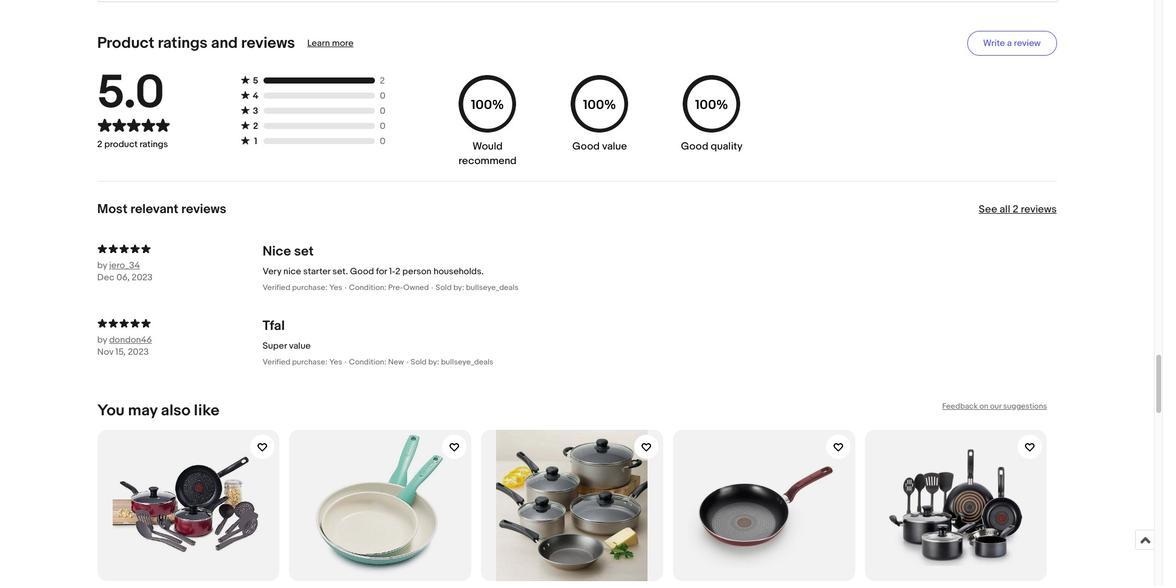 Task type: locate. For each thing, give the bounding box(es) containing it.
by: down "households."
[[454, 283, 464, 293]]

1 purchase: from the top
[[292, 283, 328, 293]]

sold right new
[[411, 357, 427, 367]]

0 vertical spatial condition:
[[349, 283, 387, 293]]

condition: left new
[[349, 357, 387, 367]]

1 0 from the top
[[380, 91, 386, 102]]

1 vertical spatial by
[[97, 334, 107, 346]]

our
[[991, 402, 1002, 411]]

verified down super
[[263, 357, 291, 367]]

purchase: down tfal super value
[[292, 357, 328, 367]]

0 vertical spatial verified
[[263, 283, 291, 293]]

1 verified purchase: yes from the top
[[263, 283, 342, 293]]

sold down "households."
[[436, 283, 452, 293]]

1 yes from the top
[[329, 283, 342, 293]]

1 vertical spatial bullseye_deals
[[441, 357, 494, 367]]

reviews
[[241, 34, 295, 53], [181, 202, 226, 218], [1021, 204, 1057, 216]]

learn more
[[307, 37, 354, 49]]

sold by: bullseye_deals for super
[[411, 357, 494, 367]]

by:
[[454, 283, 464, 293], [429, 357, 439, 367]]

1 horizontal spatial sold
[[436, 283, 452, 293]]

verified for super
[[263, 357, 291, 367]]

0 vertical spatial yes
[[329, 283, 342, 293]]

sold by: bullseye_deals right new
[[411, 357, 494, 367]]

by: right new
[[429, 357, 439, 367]]

1 vertical spatial sold
[[411, 357, 427, 367]]

0 vertical spatial value
[[602, 141, 627, 153]]

write
[[983, 38, 1005, 49]]

by
[[97, 260, 107, 272], [97, 334, 107, 346]]

by up dec
[[97, 260, 107, 272]]

bullseye_deals
[[466, 283, 519, 293], [441, 357, 494, 367]]

2023 right 06,
[[132, 272, 153, 284]]

1 vertical spatial sold by: bullseye_deals
[[411, 357, 494, 367]]

0 for 2
[[380, 121, 386, 132]]

product
[[104, 139, 138, 150]]

100 percents of reviewers think of this product as good quality element
[[680, 75, 744, 169]]

0 vertical spatial by:
[[454, 283, 464, 293]]

good value
[[573, 141, 627, 153]]

2023 inside by jero_34 dec 06, 2023
[[132, 272, 153, 284]]

percents of reviewers think of this product as image up the dondon46 link
[[97, 317, 263, 330]]

reviews right 'relevant'
[[181, 202, 226, 218]]

for
[[376, 266, 387, 277]]

0 vertical spatial purchase:
[[292, 283, 328, 293]]

purchase: for super
[[292, 357, 328, 367]]

0 horizontal spatial by:
[[429, 357, 439, 367]]

0 horizontal spatial value
[[289, 340, 311, 352]]

1 vertical spatial verified
[[263, 357, 291, 367]]

2 0 from the top
[[380, 106, 386, 117]]

ratings
[[158, 34, 208, 53], [140, 139, 168, 150]]

percents of reviewers think of this product as image for tfal
[[97, 317, 263, 330]]

reviews right all
[[1021, 204, 1057, 216]]

a
[[1007, 38, 1012, 49]]

1 vertical spatial ratings
[[140, 139, 168, 150]]

reviews up 5
[[241, 34, 295, 53]]

06,
[[117, 272, 130, 284]]

by: for set
[[454, 283, 464, 293]]

3 0 from the top
[[380, 121, 386, 132]]

product
[[97, 34, 154, 53]]

2 verified from the top
[[263, 357, 291, 367]]

0 vertical spatial by
[[97, 260, 107, 272]]

by for tfal
[[97, 334, 107, 346]]

0 vertical spatial ratings
[[158, 34, 208, 53]]

2 condition: from the top
[[349, 357, 387, 367]]

2023 down dondon46
[[128, 347, 149, 358]]

bullseye_deals for set
[[466, 283, 519, 293]]

4 0 from the top
[[380, 136, 386, 148]]

2 horizontal spatial good
[[681, 141, 709, 153]]

0 for 3
[[380, 106, 386, 117]]

2 product ratings
[[97, 139, 168, 150]]

value inside tfal super value
[[289, 340, 311, 352]]

by jero_34 dec 06, 2023
[[97, 260, 153, 284]]

1 vertical spatial percents of reviewers think of this product as image
[[97, 317, 263, 330]]

1 vertical spatial verified purchase: yes
[[263, 357, 342, 367]]

verified purchase: yes for set
[[263, 283, 342, 293]]

list
[[97, 420, 1057, 587]]

5.0 out of 5 stars based on 2 product ratings image
[[97, 118, 170, 133]]

product ratings and reviews
[[97, 34, 295, 53]]

0 vertical spatial percents of reviewers think of this product as image
[[97, 243, 263, 255]]

yes
[[329, 283, 342, 293], [329, 357, 342, 367]]

0 horizontal spatial good
[[350, 266, 374, 277]]

0 vertical spatial verified purchase: yes
[[263, 283, 342, 293]]

verified
[[263, 283, 291, 293], [263, 357, 291, 367]]

1 vertical spatial condition:
[[349, 357, 387, 367]]

jero_34
[[109, 260, 140, 272]]

1 vertical spatial purchase:
[[292, 357, 328, 367]]

yes down set.
[[329, 283, 342, 293]]

2023
[[132, 272, 153, 284], [128, 347, 149, 358]]

1 vertical spatial 2023
[[128, 347, 149, 358]]

households.
[[434, 266, 484, 277]]

0 vertical spatial 2023
[[132, 272, 153, 284]]

review
[[1014, 38, 1041, 49]]

1 horizontal spatial by:
[[454, 283, 464, 293]]

0 for 1
[[380, 136, 386, 148]]

bullseye_deals for super
[[441, 357, 494, 367]]

condition: for set
[[349, 283, 387, 293]]

15,
[[115, 347, 126, 358]]

2023 inside by dondon46 nov 15, 2023
[[128, 347, 149, 358]]

1 verified from the top
[[263, 283, 291, 293]]

suggestions
[[1004, 402, 1048, 411]]

2
[[380, 75, 385, 87], [253, 121, 258, 132], [97, 139, 102, 150], [1013, 204, 1019, 216], [395, 266, 401, 277]]

sold for super
[[411, 357, 427, 367]]

5
[[253, 75, 258, 87]]

0 for 4
[[380, 91, 386, 102]]

0 vertical spatial sold by: bullseye_deals
[[436, 283, 519, 293]]

verified purchase: yes down nice
[[263, 283, 342, 293]]

1 vertical spatial yes
[[329, 357, 342, 367]]

2 by from the top
[[97, 334, 107, 346]]

1 percents of reviewers think of this product as image from the top
[[97, 243, 263, 255]]

sold by: bullseye_deals down "households."
[[436, 283, 519, 293]]

2 purchase: from the top
[[292, 357, 328, 367]]

sold by: bullseye_deals
[[436, 283, 519, 293], [411, 357, 494, 367]]

jero_34 link
[[109, 260, 194, 272]]

verified purchase: yes down tfal super value
[[263, 357, 342, 367]]

0 vertical spatial sold
[[436, 283, 452, 293]]

percents of reviewers think of this product as image
[[97, 243, 263, 255], [97, 317, 263, 330]]

good inside nice set very nice starter set. good for 1-2 person households.
[[350, 266, 374, 277]]

condition:
[[349, 283, 387, 293], [349, 357, 387, 367]]

set
[[294, 244, 314, 260]]

by inside by dondon46 nov 15, 2023
[[97, 334, 107, 346]]

2 percents of reviewers think of this product as image from the top
[[97, 317, 263, 330]]

by dondon46 nov 15, 2023
[[97, 334, 152, 358]]

good for good value
[[573, 141, 600, 153]]

ratings down 5.0 out of 5 stars based on 2 product ratings "image"
[[140, 139, 168, 150]]

yes left 'condition: new'
[[329, 357, 342, 367]]

verified down very
[[263, 283, 291, 293]]

1 horizontal spatial reviews
[[241, 34, 295, 53]]

0 vertical spatial bullseye_deals
[[466, 283, 519, 293]]

dondon46 link
[[109, 334, 194, 347]]

dondon46
[[109, 334, 152, 346]]

person
[[403, 266, 432, 277]]

sold for set
[[436, 283, 452, 293]]

2023 for tfal
[[128, 347, 149, 358]]

1 vertical spatial by:
[[429, 357, 439, 367]]

all
[[1000, 204, 1011, 216]]

1 by from the top
[[97, 260, 107, 272]]

sold
[[436, 283, 452, 293], [411, 357, 427, 367]]

value
[[602, 141, 627, 153], [289, 340, 311, 352]]

condition: down for
[[349, 283, 387, 293]]

by inside by jero_34 dec 06, 2023
[[97, 260, 107, 272]]

1 condition: from the top
[[349, 283, 387, 293]]

purchase: down starter
[[292, 283, 328, 293]]

percents of reviewers think of this product as image up jero_34 link
[[97, 243, 263, 255]]

2 verified purchase: yes from the top
[[263, 357, 342, 367]]

2 horizontal spatial reviews
[[1021, 204, 1057, 216]]

ratings left and
[[158, 34, 208, 53]]

1 vertical spatial value
[[289, 340, 311, 352]]

2 yes from the top
[[329, 357, 342, 367]]

good
[[573, 141, 600, 153], [681, 141, 709, 153], [350, 266, 374, 277]]

purchase:
[[292, 283, 328, 293], [292, 357, 328, 367]]

0 horizontal spatial sold
[[411, 357, 427, 367]]

yes for set
[[329, 283, 342, 293]]

1 horizontal spatial good
[[573, 141, 600, 153]]

purchase: for set
[[292, 283, 328, 293]]

nice set very nice starter set. good for 1-2 person households.
[[263, 244, 484, 277]]

verified purchase: yes
[[263, 283, 342, 293], [263, 357, 342, 367]]

by up nov
[[97, 334, 107, 346]]

0
[[380, 91, 386, 102], [380, 106, 386, 117], [380, 121, 386, 132], [380, 136, 386, 148]]

1
[[254, 136, 257, 148]]



Task type: vqa. For each thing, say whether or not it's contained in the screenshot.
osito
no



Task type: describe. For each thing, give the bounding box(es) containing it.
nice
[[263, 244, 291, 260]]

by: for super
[[429, 357, 439, 367]]

quality
[[711, 141, 743, 153]]

by for nice
[[97, 260, 107, 272]]

3
[[253, 106, 258, 117]]

owned
[[403, 283, 429, 293]]

learn more link
[[307, 37, 354, 49]]

most
[[97, 202, 128, 218]]

see
[[979, 204, 998, 216]]

tfal
[[263, 318, 285, 334]]

also
[[161, 402, 191, 420]]

condition: new
[[349, 357, 404, 367]]

feedback
[[943, 402, 978, 411]]

may
[[128, 402, 158, 420]]

and
[[211, 34, 238, 53]]

learn
[[307, 37, 330, 49]]

write a review link
[[968, 31, 1057, 56]]

feedback on our suggestions
[[943, 402, 1048, 411]]

you may also like
[[97, 402, 220, 420]]

most relevant reviews
[[97, 202, 226, 218]]

see all 2 reviews link
[[979, 204, 1057, 216]]

would recommend
[[459, 141, 517, 168]]

1-
[[389, 266, 395, 277]]

tfal super value
[[263, 318, 311, 352]]

condition: pre-owned
[[349, 283, 429, 293]]

new
[[388, 357, 404, 367]]

2 inside nice set very nice starter set. good for 1-2 person households.
[[395, 266, 401, 277]]

nov
[[97, 347, 113, 358]]

pre-
[[388, 283, 403, 293]]

like
[[194, 402, 220, 420]]

100 percents of reviewers think of this product as would recommend element
[[456, 75, 520, 169]]

recommend
[[459, 155, 517, 168]]

good quality
[[681, 141, 743, 153]]

you
[[97, 402, 125, 420]]

0 horizontal spatial reviews
[[181, 202, 226, 218]]

1 horizontal spatial value
[[602, 141, 627, 153]]

nice
[[284, 266, 301, 277]]

super
[[263, 340, 287, 352]]

would
[[473, 141, 503, 153]]

reviews for see all 2 reviews
[[1021, 204, 1057, 216]]

100 percents of reviewers think of this product as good value element
[[568, 75, 632, 169]]

good for good quality
[[681, 141, 709, 153]]

more
[[332, 37, 354, 49]]

starter
[[303, 266, 331, 277]]

4
[[253, 91, 259, 102]]

dec
[[97, 272, 114, 284]]

condition: for super
[[349, 357, 387, 367]]

feedback on our suggestions link
[[943, 402, 1048, 411]]

see all 2 reviews
[[979, 204, 1057, 216]]

5.0
[[97, 66, 165, 122]]

sold by: bullseye_deals for set
[[436, 283, 519, 293]]

2023 for nice set
[[132, 272, 153, 284]]

verified for set
[[263, 283, 291, 293]]

on
[[980, 402, 989, 411]]

reviews for product ratings and reviews
[[241, 34, 295, 53]]

write a review
[[983, 38, 1041, 49]]

percents of reviewers think of this product as image for nice set
[[97, 243, 263, 255]]

relevant
[[130, 202, 178, 218]]

yes for super
[[329, 357, 342, 367]]

verified purchase: yes for super
[[263, 357, 342, 367]]

set.
[[333, 266, 348, 277]]

very
[[263, 266, 282, 277]]



